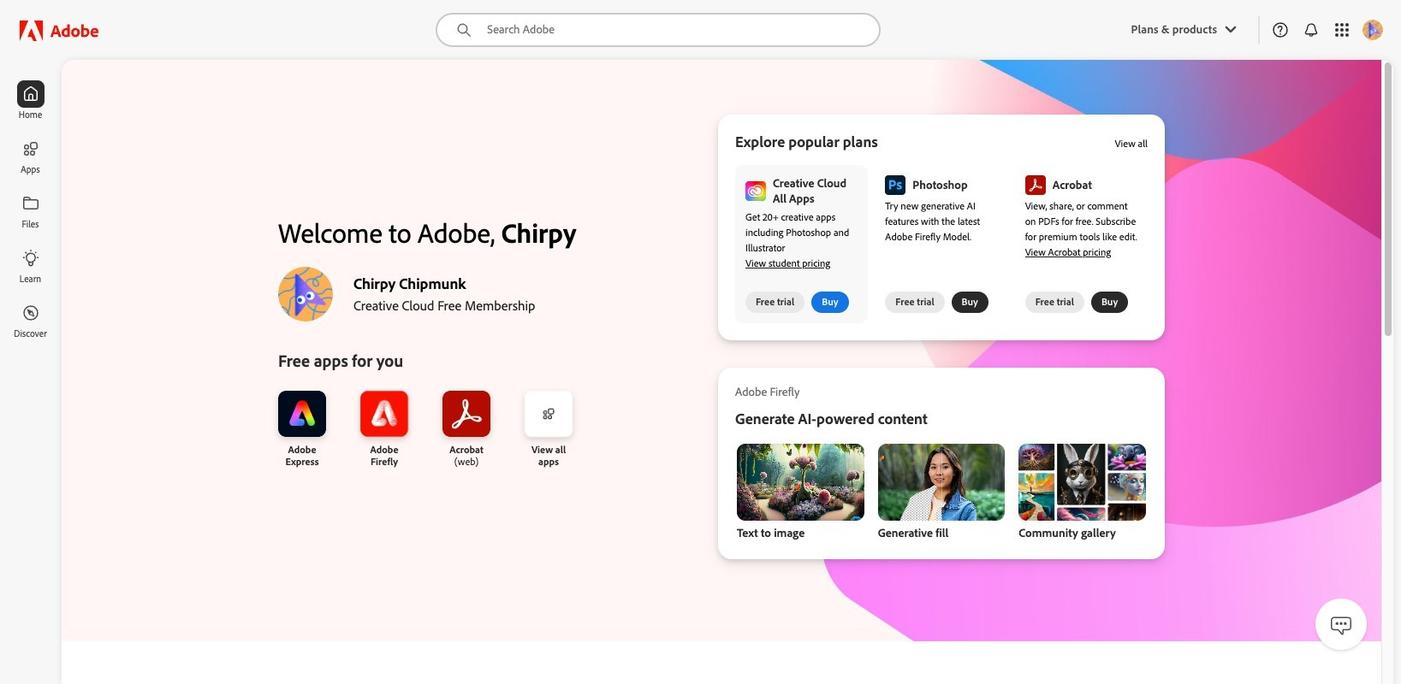 Task type: vqa. For each thing, say whether or not it's contained in the screenshot.
More apps from Adobe region
no



Task type: locate. For each thing, give the bounding box(es) containing it.
apps to try element
[[718, 115, 1165, 341]]

Search Adobe search field
[[436, 13, 881, 47]]

photoshop image
[[885, 175, 906, 195]]

community gallery image
[[1019, 444, 1146, 521]]

adobe firefly image
[[360, 391, 408, 437]]

text to image image
[[737, 444, 864, 521]]

adobe express image
[[278, 391, 326, 437]]

creative cloud all apps image
[[746, 181, 766, 201]]

generative fill image
[[878, 444, 1005, 521]]



Task type: describe. For each thing, give the bounding box(es) containing it.
acrobat image
[[443, 391, 490, 437]]

view more image
[[542, 407, 555, 421]]

acrobat image
[[1025, 175, 1046, 195]]



